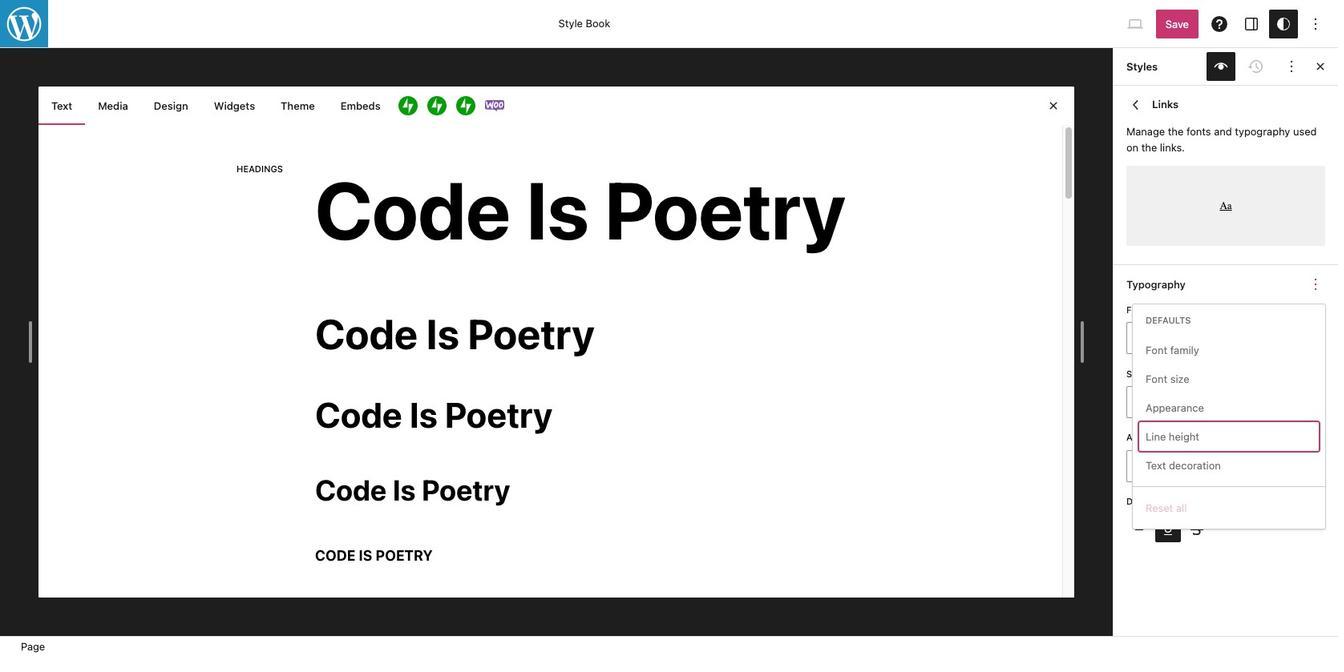 Task type: describe. For each thing, give the bounding box(es) containing it.
links.
[[1160, 141, 1185, 154]]

on
[[1127, 141, 1139, 154]]

text button
[[38, 87, 85, 125]]

defaults group
[[1140, 336, 1319, 481]]

size element
[[1127, 368, 1146, 380]]

reset all button
[[1140, 494, 1319, 523]]

reset all group
[[1140, 494, 1319, 523]]

used
[[1293, 125, 1317, 138]]

page
[[21, 641, 45, 653]]

woocommerce image
[[485, 96, 504, 115]]

embeds
[[341, 99, 381, 112]]

text for text
[[51, 99, 72, 112]]

Extra Large button
[[1275, 389, 1323, 417]]

decoration
[[1127, 496, 1185, 507]]

family
[[1171, 344, 1200, 357]]

set custom size image
[[1306, 363, 1326, 382]]

styles
[[1127, 60, 1158, 73]]

m
[[1197, 396, 1206, 409]]

font for font
[[1127, 305, 1151, 315]]

widgets
[[214, 99, 255, 112]]

fonts
[[1187, 125, 1211, 138]]

all
[[1176, 502, 1187, 515]]

text decoration
[[1146, 460, 1221, 473]]

typography
[[1127, 278, 1186, 291]]

style
[[559, 17, 583, 30]]

Large button
[[1226, 389, 1275, 417]]

line height
[[1146, 431, 1200, 444]]

typography options image
[[1306, 275, 1326, 294]]

size
[[1171, 373, 1190, 386]]

grow image
[[456, 96, 475, 115]]

font family button
[[1140, 336, 1319, 365]]

close styles image
[[1311, 57, 1330, 76]]

default
[[1140, 460, 1175, 473]]

Small button
[[1129, 389, 1178, 417]]

default button
[[1127, 451, 1223, 483]]

widgets button
[[201, 87, 268, 125]]

line height button
[[1140, 423, 1319, 452]]

Medium button
[[1178, 389, 1226, 417]]

style book image
[[1212, 57, 1231, 76]]

1 vertical spatial appearance
[[1127, 433, 1187, 443]]

font size button
[[1140, 365, 1319, 394]]

1 horizontal spatial the
[[1168, 125, 1184, 138]]

more image
[[1282, 57, 1302, 76]]

text decoration button
[[1140, 452, 1319, 481]]

appearance inside 'button'
[[1146, 402, 1204, 415]]

links
[[1152, 98, 1179, 111]]

increment image
[[1277, 457, 1297, 476]]

theme button
[[268, 87, 328, 125]]



Task type: vqa. For each thing, say whether or not it's contained in the screenshot.
Learn
no



Task type: locate. For each thing, give the bounding box(es) containing it.
the up links.
[[1168, 125, 1184, 138]]

strikethrough image
[[1188, 521, 1207, 540]]

close style book image
[[1044, 96, 1063, 115]]

styles image
[[1274, 14, 1294, 33]]

site icon image
[[0, 0, 50, 49]]

1 vertical spatial font
[[1146, 344, 1168, 357]]

font size
[[1146, 373, 1190, 386]]

tab list
[[38, 87, 1075, 125]]

aa
[[1220, 200, 1232, 212]]

manage the fonts and typography used on the links.
[[1127, 125, 1317, 154]]

font
[[1127, 305, 1151, 315], [1146, 344, 1168, 357], [1146, 373, 1168, 386]]

view image
[[1126, 14, 1145, 33]]

height
[[1169, 431, 1200, 444]]

reset
[[1146, 502, 1173, 515]]

0 vertical spatial appearance
[[1146, 402, 1204, 415]]

underline image
[[1159, 521, 1178, 540]]

media button
[[85, 87, 141, 125]]

0 vertical spatial text
[[51, 99, 72, 112]]

the
[[1168, 125, 1184, 138], [1142, 141, 1157, 154]]

1 horizontal spatial text
[[1146, 460, 1166, 473]]

font family
[[1146, 344, 1200, 357]]

font size option group
[[1127, 387, 1326, 419]]

design
[[154, 99, 188, 112]]

none image
[[1130, 521, 1149, 540]]

settings image
[[1242, 14, 1261, 33]]

font inside button
[[1146, 373, 1168, 386]]

save
[[1166, 17, 1189, 30]]

font for font size
[[1146, 373, 1168, 386]]

options image
[[1306, 14, 1326, 33]]

styles actions menu bar
[[1127, 52, 1306, 81]]

embeds button
[[328, 87, 393, 125]]

manage
[[1127, 125, 1165, 138]]

design button
[[141, 87, 201, 125]]

size
[[1127, 369, 1146, 379]]

decrement image
[[1300, 457, 1319, 476]]

line
[[1146, 431, 1166, 444]]

text for text decoration
[[1146, 460, 1166, 473]]

help image
[[1210, 14, 1229, 33]]

text down line
[[1146, 460, 1166, 473]]

s
[[1150, 396, 1157, 409]]

0 horizontal spatial the
[[1142, 141, 1157, 154]]

font inside button
[[1146, 344, 1168, 357]]

1 vertical spatial the
[[1142, 141, 1157, 154]]

theme
[[281, 99, 315, 112]]

editor top bar region
[[0, 0, 1338, 48]]

style book element
[[38, 87, 1075, 598]]

book
[[586, 17, 610, 30]]

text
[[51, 99, 72, 112], [1146, 460, 1166, 473]]

0 vertical spatial font
[[1127, 305, 1151, 315]]

typography
[[1235, 125, 1291, 138]]

save button
[[1156, 9, 1199, 38]]

and
[[1214, 125, 1232, 138]]

font down typography
[[1127, 305, 1151, 315]]

appearance button
[[1140, 394, 1319, 423]]

typography options menu
[[1133, 305, 1326, 530]]

tab list containing text
[[38, 87, 1075, 125]]

media
[[98, 99, 128, 112]]

text left media button
[[51, 99, 72, 112]]

forms image
[[398, 96, 418, 115]]

font left family
[[1146, 344, 1168, 357]]

appearance up line height
[[1146, 402, 1204, 415]]

font up s
[[1146, 373, 1168, 386]]

defaults
[[1146, 315, 1191, 326]]

earn image
[[427, 96, 446, 115]]

text inside button
[[51, 99, 72, 112]]

reset all
[[1146, 502, 1187, 515]]

decoration
[[1169, 460, 1221, 473]]

1 vertical spatial text
[[1146, 460, 1166, 473]]

0 horizontal spatial text
[[51, 99, 72, 112]]

1.5 number field
[[1229, 451, 1277, 483]]

style book
[[559, 17, 610, 30]]

0 vertical spatial the
[[1168, 125, 1184, 138]]

navigate to the previous view image
[[1127, 95, 1146, 115]]

2 vertical spatial font
[[1146, 373, 1168, 386]]

font for font family
[[1146, 344, 1168, 357]]

appearance up default
[[1127, 433, 1187, 443]]

revisions image
[[1247, 57, 1266, 76]]

the down manage
[[1142, 141, 1157, 154]]

text inside button
[[1146, 460, 1166, 473]]

appearance
[[1146, 402, 1204, 415], [1127, 433, 1187, 443]]



